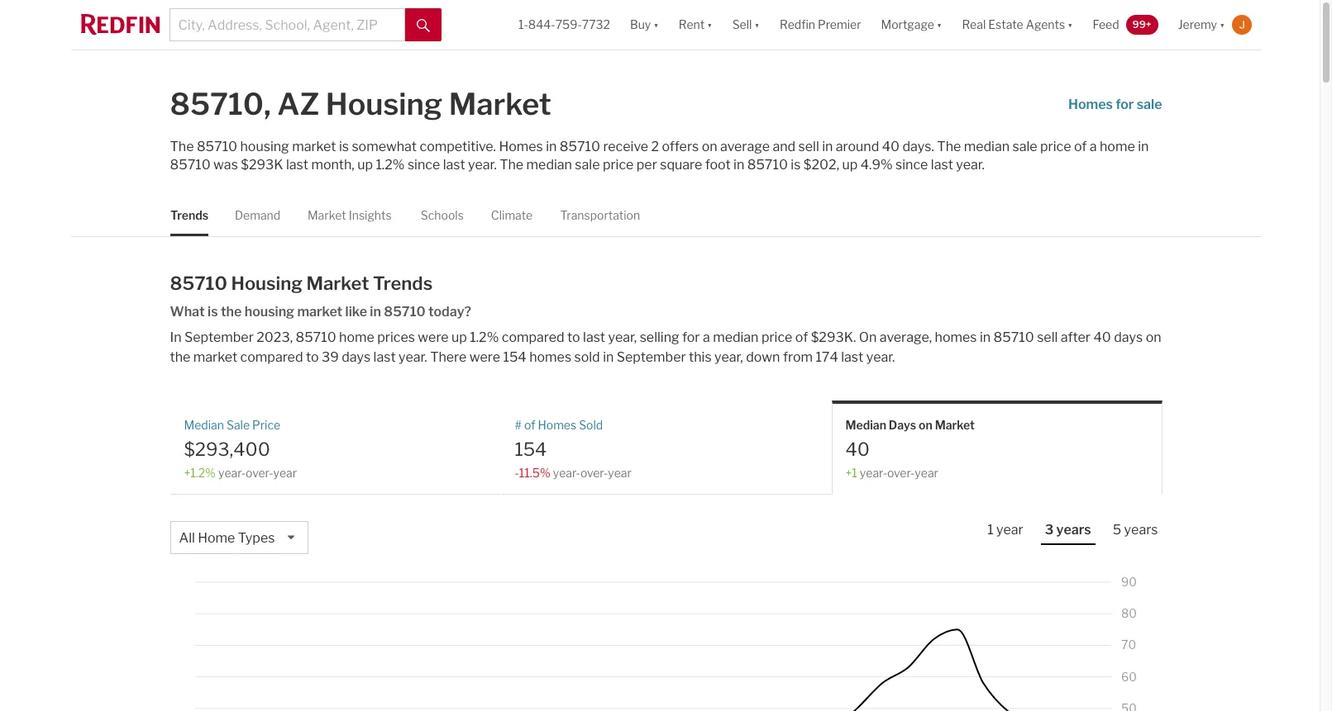 Task type: locate. For each thing, give the bounding box(es) containing it.
price down receive
[[603, 157, 634, 173]]

agents
[[1026, 18, 1065, 32]]

▾ for mortgage ▾
[[937, 18, 942, 32]]

1 horizontal spatial for
[[1116, 97, 1134, 112]]

0 vertical spatial home
[[1100, 139, 1135, 155]]

85710 up prices
[[384, 305, 426, 320]]

5 years
[[1113, 523, 1158, 538]]

median for $293,400
[[184, 419, 224, 433]]

1 horizontal spatial on
[[919, 419, 933, 433]]

of inside the # of homes sold 154 -11.5% year-over-year
[[524, 419, 535, 433]]

homes right competitive.
[[499, 139, 543, 155]]

since down competitive.
[[408, 157, 440, 173]]

market down '85710 housing market trends'
[[297, 305, 343, 320]]

0 horizontal spatial were
[[418, 330, 449, 346]]

the down 85710,
[[170, 139, 194, 155]]

of right #
[[524, 419, 535, 433]]

sell ▾
[[732, 18, 760, 32]]

1 vertical spatial september
[[617, 350, 686, 366]]

0 horizontal spatial days
[[342, 350, 371, 366]]

1 horizontal spatial housing
[[326, 86, 443, 122]]

+1
[[845, 466, 857, 480]]

40 up the 4.9%
[[882, 139, 900, 155]]

1 horizontal spatial 1.2%
[[470, 330, 499, 346]]

2 vertical spatial of
[[524, 419, 535, 433]]

2 vertical spatial on
[[919, 419, 933, 433]]

1 horizontal spatial median
[[845, 419, 886, 433]]

2 over- from the left
[[580, 466, 608, 480]]

of down homes for sale link
[[1074, 139, 1087, 155]]

year
[[273, 466, 297, 480], [608, 466, 632, 480], [915, 466, 938, 480], [996, 523, 1023, 538]]

▾ for sell ▾
[[754, 18, 760, 32]]

for down feed
[[1116, 97, 1134, 112]]

since
[[408, 157, 440, 173], [896, 157, 928, 173]]

median left days
[[845, 419, 886, 433]]

1 vertical spatial were
[[469, 350, 500, 366]]

40 right after
[[1093, 330, 1111, 346]]

6 ▾ from the left
[[1220, 18, 1225, 32]]

0 horizontal spatial homes
[[529, 350, 571, 366]]

2 vertical spatial price
[[761, 330, 792, 346]]

market insights
[[307, 208, 391, 222]]

2 vertical spatial homes
[[538, 419, 576, 433]]

844-
[[528, 18, 555, 32]]

0 vertical spatial of
[[1074, 139, 1087, 155]]

0 horizontal spatial september
[[184, 330, 254, 346]]

buy
[[630, 18, 651, 32]]

home down like
[[339, 330, 374, 346]]

0 vertical spatial to
[[567, 330, 580, 346]]

154 up the 11.5%
[[515, 439, 547, 460]]

home
[[198, 531, 235, 547]]

0 horizontal spatial housing
[[231, 273, 303, 295]]

2 vertical spatial median
[[713, 330, 759, 346]]

2 horizontal spatial 40
[[1093, 330, 1111, 346]]

the
[[170, 139, 194, 155], [937, 139, 961, 155], [500, 157, 524, 173]]

1 vertical spatial median
[[526, 157, 572, 173]]

market up month,
[[292, 139, 336, 155]]

▾ for rent ▾
[[707, 18, 712, 32]]

1 vertical spatial 40
[[1093, 330, 1111, 346]]

over-
[[246, 466, 273, 480], [580, 466, 608, 480], [887, 466, 915, 480]]

jeremy
[[1178, 18, 1217, 32]]

the 85710 housing market is somewhat competitive. homes in 85710 receive 2 offers on average and sell in around 40 days. the median sale price of a home in 85710 was $293k last month, up 1.2% since last year. the median sale price per square foot in 85710 is $202, up 4.9% since last year.
[[170, 139, 1149, 173]]

years right 3
[[1056, 523, 1091, 538]]

market right days
[[935, 419, 975, 433]]

85710,
[[170, 86, 271, 122]]

real estate agents ▾
[[962, 18, 1073, 32]]

home
[[1100, 139, 1135, 155], [339, 330, 374, 346]]

in up $202,
[[822, 139, 833, 155]]

home inside in september 2023, 85710 home prices were up 1.2% compared to last year, selling for a median price of $293k. on average, homes in 85710 sell after 40 days on the market compared to 39 days last year. there were 154 homes sold in september this year, down from 174 last year.
[[339, 330, 374, 346]]

september down what
[[184, 330, 254, 346]]

0 vertical spatial trends
[[170, 208, 208, 222]]

year, left selling
[[608, 330, 637, 346]]

median up down
[[713, 330, 759, 346]]

price
[[1040, 139, 1071, 155], [603, 157, 634, 173], [761, 330, 792, 346]]

median up $293,400
[[184, 419, 224, 433]]

1 horizontal spatial to
[[567, 330, 580, 346]]

2 ▾ from the left
[[707, 18, 712, 32]]

1 horizontal spatial up
[[452, 330, 467, 346]]

median right 'days.'
[[964, 139, 1010, 155]]

1.2%
[[376, 157, 405, 173], [470, 330, 499, 346]]

0 horizontal spatial a
[[703, 330, 710, 346]]

a inside in september 2023, 85710 home prices were up 1.2% compared to last year, selling for a median price of $293k. on average, homes in 85710 sell after 40 days on the market compared to 39 days last year. there were 154 homes sold in september this year, down from 174 last year.
[[703, 330, 710, 346]]

feed
[[1093, 18, 1119, 32]]

0 vertical spatial on
[[702, 139, 717, 155]]

over- down days
[[887, 466, 915, 480]]

up down around
[[842, 157, 858, 173]]

0 vertical spatial sell
[[798, 139, 819, 155]]

there
[[430, 350, 467, 366]]

0 horizontal spatial median
[[184, 419, 224, 433]]

1 since from the left
[[408, 157, 440, 173]]

from
[[783, 350, 813, 366]]

year- right the 11.5%
[[553, 466, 580, 480]]

1 vertical spatial sell
[[1037, 330, 1058, 346]]

on
[[859, 330, 877, 346]]

1 median from the left
[[184, 419, 224, 433]]

days right 39
[[342, 350, 371, 366]]

2 years from the left
[[1124, 523, 1158, 538]]

0 vertical spatial 1.2%
[[376, 157, 405, 173]]

home down homes for sale link
[[1100, 139, 1135, 155]]

1 horizontal spatial sell
[[1037, 330, 1058, 346]]

3 years button
[[1041, 522, 1095, 546]]

market insights link
[[307, 194, 391, 237]]

sell inside the 85710 housing market is somewhat competitive. homes in 85710 receive 2 offers on average and sell in around 40 days. the median sale price of a home in 85710 was $293k last month, up 1.2% since last year. the median sale price per square foot in 85710 is $202, up 4.9% since last year.
[[798, 139, 819, 155]]

and
[[773, 139, 796, 155]]

price inside in september 2023, 85710 home prices were up 1.2% compared to last year, selling for a median price of $293k. on average, homes in 85710 sell after 40 days on the market compared to 39 days last year. there were 154 homes sold in september this year, down from 174 last year.
[[761, 330, 792, 346]]

0 vertical spatial were
[[418, 330, 449, 346]]

competitive.
[[420, 139, 496, 155]]

1 vertical spatial market
[[297, 305, 343, 320]]

2 horizontal spatial over-
[[887, 466, 915, 480]]

price up down
[[761, 330, 792, 346]]

housing up somewhat
[[326, 86, 443, 122]]

year- down $293,400
[[218, 466, 246, 480]]

▾ left user photo
[[1220, 18, 1225, 32]]

0 horizontal spatial sell
[[798, 139, 819, 155]]

85710 up 39
[[296, 330, 336, 346]]

square
[[660, 157, 702, 173]]

1 vertical spatial a
[[703, 330, 710, 346]]

3 year- from the left
[[860, 466, 887, 480]]

0 horizontal spatial 40
[[845, 439, 870, 460]]

1.2% down somewhat
[[376, 157, 405, 173]]

somewhat
[[352, 139, 417, 155]]

on inside median days on market 40 +1 year-over-year
[[919, 419, 933, 433]]

is down and
[[791, 157, 801, 173]]

a up the this
[[703, 330, 710, 346]]

up down somewhat
[[357, 157, 373, 173]]

last down competitive.
[[443, 157, 465, 173]]

154 right there
[[503, 350, 527, 366]]

1 horizontal spatial home
[[1100, 139, 1135, 155]]

today?
[[428, 305, 471, 320]]

homes inside the # of homes sold 154 -11.5% year-over-year
[[538, 419, 576, 433]]

▾ right rent
[[707, 18, 712, 32]]

up
[[357, 157, 373, 173], [842, 157, 858, 173], [452, 330, 467, 346]]

last right $293k
[[286, 157, 308, 173]]

the
[[221, 305, 242, 320], [170, 350, 190, 366]]

3 ▾ from the left
[[754, 18, 760, 32]]

housing up 2023,
[[245, 305, 294, 320]]

1 horizontal spatial september
[[617, 350, 686, 366]]

is
[[339, 139, 349, 155], [791, 157, 801, 173], [208, 305, 218, 320]]

on inside in september 2023, 85710 home prices were up 1.2% compared to last year, selling for a median price of $293k. on average, homes in 85710 sell after 40 days on the market compared to 39 days last year. there were 154 homes sold in september this year, down from 174 last year.
[[1146, 330, 1161, 346]]

40 up +1
[[845, 439, 870, 460]]

for up the this
[[682, 330, 700, 346]]

▾ right "buy"
[[653, 18, 659, 32]]

0 horizontal spatial on
[[702, 139, 717, 155]]

2 vertical spatial sale
[[575, 157, 600, 173]]

2 horizontal spatial sale
[[1137, 97, 1162, 112]]

2 horizontal spatial on
[[1146, 330, 1161, 346]]

0 vertical spatial compared
[[502, 330, 564, 346]]

mortgage ▾
[[881, 18, 942, 32]]

were right there
[[469, 350, 500, 366]]

1 vertical spatial 154
[[515, 439, 547, 460]]

real estate agents ▾ button
[[952, 0, 1083, 50]]

what
[[170, 305, 205, 320]]

compared
[[502, 330, 564, 346], [240, 350, 303, 366]]

price down homes for sale link
[[1040, 139, 1071, 155]]

2 horizontal spatial the
[[937, 139, 961, 155]]

0 horizontal spatial for
[[682, 330, 700, 346]]

# of homes sold 154 -11.5% year-over-year
[[515, 419, 632, 480]]

0 horizontal spatial to
[[306, 350, 319, 366]]

in down homes for sale link
[[1138, 139, 1149, 155]]

median days on market 40 +1 year-over-year
[[845, 419, 975, 480]]

1 horizontal spatial year,
[[714, 350, 743, 366]]

1.2% down today? in the top left of the page
[[470, 330, 499, 346]]

0 horizontal spatial the
[[170, 350, 190, 366]]

market up competitive.
[[449, 86, 551, 122]]

september down selling
[[617, 350, 686, 366]]

market
[[449, 86, 551, 122], [307, 208, 346, 222], [306, 273, 369, 295], [935, 419, 975, 433]]

market down what
[[193, 350, 237, 366]]

trends
[[170, 208, 208, 222], [373, 273, 433, 295]]

0 horizontal spatial is
[[208, 305, 218, 320]]

0 vertical spatial housing
[[240, 139, 289, 155]]

0 vertical spatial 154
[[503, 350, 527, 366]]

were up there
[[418, 330, 449, 346]]

1 horizontal spatial were
[[469, 350, 500, 366]]

1 horizontal spatial sale
[[1012, 139, 1037, 155]]

on right days
[[919, 419, 933, 433]]

0 vertical spatial is
[[339, 139, 349, 155]]

1 vertical spatial home
[[339, 330, 374, 346]]

for
[[1116, 97, 1134, 112], [682, 330, 700, 346]]

rent ▾ button
[[679, 0, 712, 50]]

median inside median days on market 40 +1 year-over-year
[[845, 419, 886, 433]]

1 vertical spatial of
[[795, 330, 808, 346]]

▾ right agents
[[1068, 18, 1073, 32]]

1 vertical spatial for
[[682, 330, 700, 346]]

0 vertical spatial homes
[[935, 330, 977, 346]]

housing up 2023,
[[231, 273, 303, 295]]

market left insights
[[307, 208, 346, 222]]

year-
[[218, 466, 246, 480], [553, 466, 580, 480], [860, 466, 887, 480]]

0 vertical spatial homes
[[1068, 97, 1113, 112]]

up up there
[[452, 330, 467, 346]]

0 vertical spatial september
[[184, 330, 254, 346]]

1 year- from the left
[[218, 466, 246, 480]]

is up month,
[[339, 139, 349, 155]]

0 horizontal spatial year-
[[218, 466, 246, 480]]

1 years from the left
[[1056, 523, 1091, 538]]

market
[[292, 139, 336, 155], [297, 305, 343, 320], [193, 350, 237, 366]]

median inside in september 2023, 85710 home prices were up 1.2% compared to last year, selling for a median price of $293k. on average, homes in 85710 sell after 40 days on the market compared to 39 days last year. there were 154 homes sold in september this year, down from 174 last year.
[[713, 330, 759, 346]]

last down the on
[[841, 350, 863, 366]]

on right after
[[1146, 330, 1161, 346]]

homes down feed
[[1068, 97, 1113, 112]]

was
[[213, 157, 238, 173]]

$293,400
[[184, 439, 270, 460]]

sell ▾ button
[[732, 0, 760, 50]]

1 vertical spatial trends
[[373, 273, 433, 295]]

0 horizontal spatial of
[[524, 419, 535, 433]]

over- down $293,400
[[246, 466, 273, 480]]

homes left sold
[[529, 350, 571, 366]]

0 horizontal spatial trends
[[170, 208, 208, 222]]

of inside the 85710 housing market is somewhat competitive. homes in 85710 receive 2 offers on average and sell in around 40 days. the median sale price of a home in 85710 was $293k last month, up 1.2% since last year. the median sale price per square foot in 85710 is $202, up 4.9% since last year.
[[1074, 139, 1087, 155]]

year.
[[468, 157, 497, 173], [956, 157, 985, 173], [399, 350, 427, 366], [866, 350, 895, 366]]

0 vertical spatial price
[[1040, 139, 1071, 155]]

sale
[[1137, 97, 1162, 112], [1012, 139, 1037, 155], [575, 157, 600, 173]]

year, right the this
[[714, 350, 743, 366]]

is right what
[[208, 305, 218, 320]]

1
[[987, 523, 994, 538]]

on
[[702, 139, 717, 155], [1146, 330, 1161, 346], [919, 419, 933, 433]]

40
[[882, 139, 900, 155], [1093, 330, 1111, 346], [845, 439, 870, 460]]

1 vertical spatial homes
[[529, 350, 571, 366]]

last
[[286, 157, 308, 173], [443, 157, 465, 173], [931, 157, 953, 173], [583, 330, 605, 346], [373, 350, 396, 366], [841, 350, 863, 366]]

▾ right 'mortgage'
[[937, 18, 942, 32]]

1 ▾ from the left
[[653, 18, 659, 32]]

to left 39
[[306, 350, 319, 366]]

5
[[1113, 523, 1121, 538]]

of inside in september 2023, 85710 home prices were up 1.2% compared to last year, selling for a median price of $293k. on average, homes in 85710 sell after 40 days on the market compared to 39 days last year. there were 154 homes sold in september this year, down from 174 last year.
[[795, 330, 808, 346]]

1 vertical spatial days
[[342, 350, 371, 366]]

1 horizontal spatial median
[[713, 330, 759, 346]]

▾ for buy ▾
[[653, 18, 659, 32]]

trends left demand
[[170, 208, 208, 222]]

▾ right the sell
[[754, 18, 760, 32]]

median
[[184, 419, 224, 433], [845, 419, 886, 433]]

2 horizontal spatial median
[[964, 139, 1010, 155]]

2 median from the left
[[845, 419, 886, 433]]

0 horizontal spatial home
[[339, 330, 374, 346]]

39
[[322, 350, 339, 366]]

1 vertical spatial is
[[791, 157, 801, 173]]

homes for sale link
[[1068, 79, 1162, 131]]

1 horizontal spatial since
[[896, 157, 928, 173]]

since down 'days.'
[[896, 157, 928, 173]]

homes left sold
[[538, 419, 576, 433]]

in right 'average,'
[[980, 330, 991, 346]]

median sale price $293,400 +1.2% year-over-year
[[184, 419, 297, 480]]

1 horizontal spatial is
[[339, 139, 349, 155]]

median inside median sale price $293,400 +1.2% year-over-year
[[184, 419, 224, 433]]

the right 'days.'
[[937, 139, 961, 155]]

2 vertical spatial 40
[[845, 439, 870, 460]]

over- down sold
[[580, 466, 608, 480]]

the down in
[[170, 350, 190, 366]]

rent
[[679, 18, 705, 32]]

2023,
[[257, 330, 293, 346]]

sale
[[226, 419, 250, 433]]

trends up prices
[[373, 273, 433, 295]]

4 ▾ from the left
[[937, 18, 942, 32]]

of up from
[[795, 330, 808, 346]]

0 vertical spatial sale
[[1137, 97, 1162, 112]]

were
[[418, 330, 449, 346], [469, 350, 500, 366]]

a inside the 85710 housing market is somewhat competitive. homes in 85710 receive 2 offers on average and sell in around 40 days. the median sale price of a home in 85710 was $293k last month, up 1.2% since last year. the median sale price per square foot in 85710 is $202, up 4.9% since last year.
[[1090, 139, 1097, 155]]

1 vertical spatial homes
[[499, 139, 543, 155]]

to up sold
[[567, 330, 580, 346]]

3 over- from the left
[[887, 466, 915, 480]]

submit search image
[[417, 19, 430, 32]]

0 vertical spatial days
[[1114, 330, 1143, 346]]

40 inside median days on market 40 +1 year-over-year
[[845, 439, 870, 460]]

2 year- from the left
[[553, 466, 580, 480]]

a down homes for sale link
[[1090, 139, 1097, 155]]

a
[[1090, 139, 1097, 155], [703, 330, 710, 346]]

2 horizontal spatial year-
[[860, 466, 887, 480]]

housing up $293k
[[240, 139, 289, 155]]

sell left after
[[1037, 330, 1058, 346]]

sell up $202,
[[798, 139, 819, 155]]

2 horizontal spatial of
[[1074, 139, 1087, 155]]

154 inside in september 2023, 85710 home prices were up 1.2% compared to last year, selling for a median price of $293k. on average, homes in 85710 sell after 40 days on the market compared to 39 days last year. there were 154 homes sold in september this year, down from 174 last year.
[[503, 350, 527, 366]]

1 over- from the left
[[246, 466, 273, 480]]

154
[[503, 350, 527, 366], [515, 439, 547, 460]]

0 horizontal spatial years
[[1056, 523, 1091, 538]]

years right 5
[[1124, 523, 1158, 538]]

1-844-759-7732
[[518, 18, 610, 32]]

offers
[[662, 139, 699, 155]]

sell ▾ button
[[722, 0, 770, 50]]

home inside the 85710 housing market is somewhat competitive. homes in 85710 receive 2 offers on average and sell in around 40 days. the median sale price of a home in 85710 was $293k last month, up 1.2% since last year. the median sale price per square foot in 85710 is $202, up 4.9% since last year.
[[1100, 139, 1135, 155]]

the up climate
[[500, 157, 524, 173]]

year- right +1
[[860, 466, 887, 480]]

1 horizontal spatial a
[[1090, 139, 1097, 155]]

on up foot
[[702, 139, 717, 155]]

market up what is the housing market like in 85710 today?
[[306, 273, 369, 295]]



Task type: describe. For each thing, give the bounding box(es) containing it.
demand
[[234, 208, 280, 222]]

buy ▾
[[630, 18, 659, 32]]

$202,
[[804, 157, 839, 173]]

0 vertical spatial the
[[221, 305, 242, 320]]

1.2% inside in september 2023, 85710 home prices were up 1.2% compared to last year, selling for a median price of $293k. on average, homes in 85710 sell after 40 days on the market compared to 39 days last year. there were 154 homes sold in september this year, down from 174 last year.
[[470, 330, 499, 346]]

years for 5 years
[[1124, 523, 1158, 538]]

types
[[238, 531, 275, 547]]

year- inside median sale price $293,400 +1.2% year-over-year
[[218, 466, 246, 480]]

mortgage ▾ button
[[881, 0, 942, 50]]

1-844-759-7732 link
[[518, 18, 610, 32]]

transportation link
[[560, 194, 640, 237]]

up inside in september 2023, 85710 home prices were up 1.2% compared to last year, selling for a median price of $293k. on average, homes in 85710 sell after 40 days on the market compared to 39 days last year. there were 154 homes sold in september this year, down from 174 last year.
[[452, 330, 467, 346]]

climate link
[[491, 194, 532, 237]]

homes inside the 85710 housing market is somewhat competitive. homes in 85710 receive 2 offers on average and sell in around 40 days. the median sale price of a home in 85710 was $293k last month, up 1.2% since last year. the median sale price per square foot in 85710 is $202, up 4.9% since last year.
[[499, 139, 543, 155]]

sold
[[579, 419, 603, 433]]

like
[[345, 305, 367, 320]]

last down 'days.'
[[931, 157, 953, 173]]

sell inside in september 2023, 85710 home prices were up 1.2% compared to last year, selling for a median price of $293k. on average, homes in 85710 sell after 40 days on the market compared to 39 days last year. there were 154 homes sold in september this year, down from 174 last year.
[[1037, 330, 1058, 346]]

price
[[252, 419, 280, 433]]

85710 housing market trends
[[170, 273, 433, 295]]

what is the housing market like in 85710 today?
[[170, 305, 471, 320]]

in down average
[[734, 157, 744, 173]]

years for 3 years
[[1056, 523, 1091, 538]]

85710 up what
[[170, 273, 227, 295]]

housing inside the 85710 housing market is somewhat competitive. homes in 85710 receive 2 offers on average and sell in around 40 days. the median sale price of a home in 85710 was $293k last month, up 1.2% since last year. the median sale price per square foot in 85710 is $202, up 4.9% since last year.
[[240, 139, 289, 155]]

rent ▾
[[679, 18, 712, 32]]

selling
[[640, 330, 679, 346]]

redfin
[[780, 18, 815, 32]]

last down prices
[[373, 350, 396, 366]]

85710 up was
[[197, 139, 237, 155]]

$293k.
[[811, 330, 856, 346]]

0 vertical spatial housing
[[326, 86, 443, 122]]

last up sold
[[583, 330, 605, 346]]

market inside in september 2023, 85710 home prices were up 1.2% compared to last year, selling for a median price of $293k. on average, homes in 85710 sell after 40 days on the market compared to 39 days last year. there were 154 homes sold in september this year, down from 174 last year.
[[193, 350, 237, 366]]

mortgage ▾ button
[[871, 0, 952, 50]]

az
[[277, 86, 319, 122]]

buy ▾ button
[[630, 0, 659, 50]]

around
[[836, 139, 879, 155]]

down
[[746, 350, 780, 366]]

demand link
[[234, 194, 280, 237]]

3 years
[[1045, 523, 1091, 538]]

1 horizontal spatial the
[[500, 157, 524, 173]]

user photo image
[[1232, 15, 1252, 35]]

the inside in september 2023, 85710 home prices were up 1.2% compared to last year, selling for a median price of $293k. on average, homes in 85710 sell after 40 days on the market compared to 39 days last year. there were 154 homes sold in september this year, down from 174 last year.
[[170, 350, 190, 366]]

-
[[515, 466, 519, 480]]

in september 2023, 85710 home prices were up 1.2% compared to last year, selling for a median price of $293k. on average, homes in 85710 sell after 40 days on the market compared to 39 days last year. there were 154 homes sold in september this year, down from 174 last year.
[[170, 330, 1161, 366]]

#
[[515, 419, 522, 433]]

over- inside median sale price $293,400 +1.2% year-over-year
[[246, 466, 273, 480]]

0 horizontal spatial median
[[526, 157, 572, 173]]

in right like
[[370, 305, 381, 320]]

real
[[962, 18, 986, 32]]

sold
[[574, 350, 600, 366]]

buy ▾ button
[[620, 0, 669, 50]]

0 horizontal spatial the
[[170, 139, 194, 155]]

average
[[720, 139, 770, 155]]

premier
[[818, 18, 861, 32]]

2 since from the left
[[896, 157, 928, 173]]

mortgage
[[881, 18, 934, 32]]

4.9%
[[861, 157, 893, 173]]

0 horizontal spatial compared
[[240, 350, 303, 366]]

over- inside the # of homes sold 154 -11.5% year-over-year
[[580, 466, 608, 480]]

85710, az housing market
[[170, 86, 551, 122]]

redfin premier
[[780, 18, 861, 32]]

year inside the # of homes sold 154 -11.5% year-over-year
[[608, 466, 632, 480]]

rent ▾ button
[[669, 0, 722, 50]]

1 vertical spatial year,
[[714, 350, 743, 366]]

759-
[[555, 18, 582, 32]]

99+
[[1132, 18, 1152, 30]]

trends link
[[170, 194, 208, 237]]

0 horizontal spatial up
[[357, 157, 373, 173]]

median for 40
[[845, 419, 886, 433]]

year inside button
[[996, 523, 1023, 538]]

in right sold
[[603, 350, 614, 366]]

85710 left receive
[[560, 139, 600, 155]]

over- inside median days on market 40 +1 year-over-year
[[887, 466, 915, 480]]

1 horizontal spatial compared
[[502, 330, 564, 346]]

0 horizontal spatial sale
[[575, 157, 600, 173]]

schools link
[[420, 194, 463, 237]]

all home types
[[179, 531, 275, 547]]

schools
[[420, 208, 463, 222]]

+1.2%
[[184, 466, 216, 480]]

154 inside the # of homes sold 154 -11.5% year-over-year
[[515, 439, 547, 460]]

all
[[179, 531, 195, 547]]

1 vertical spatial sale
[[1012, 139, 1037, 155]]

market inside "link"
[[307, 208, 346, 222]]

1 vertical spatial housing
[[245, 305, 294, 320]]

real estate agents ▾ link
[[962, 0, 1073, 50]]

year inside median sale price $293,400 +1.2% year-over-year
[[273, 466, 297, 480]]

85710 left was
[[170, 157, 211, 173]]

jeremy ▾
[[1178, 18, 1225, 32]]

11.5%
[[519, 466, 551, 480]]

1.2% inside the 85710 housing market is somewhat competitive. homes in 85710 receive 2 offers on average and sell in around 40 days. the median sale price of a home in 85710 was $293k last month, up 1.2% since last year. the median sale price per square foot in 85710 is $202, up 4.9% since last year.
[[376, 157, 405, 173]]

market inside median days on market 40 +1 year-over-year
[[935, 419, 975, 433]]

1 vertical spatial to
[[306, 350, 319, 366]]

2 horizontal spatial up
[[842, 157, 858, 173]]

1-
[[518, 18, 528, 32]]

5 years button
[[1109, 522, 1162, 544]]

foot
[[705, 157, 731, 173]]

1 horizontal spatial homes
[[935, 330, 977, 346]]

7732
[[582, 18, 610, 32]]

this
[[689, 350, 712, 366]]

▾ for jeremy ▾
[[1220, 18, 1225, 32]]

year- inside median days on market 40 +1 year-over-year
[[860, 466, 887, 480]]

year inside median days on market 40 +1 year-over-year
[[915, 466, 938, 480]]

85710 left after
[[994, 330, 1034, 346]]

climate
[[491, 208, 532, 222]]

5 ▾ from the left
[[1068, 18, 1073, 32]]

days
[[889, 419, 916, 433]]

1 vertical spatial housing
[[231, 273, 303, 295]]

in
[[170, 330, 181, 346]]

days.
[[903, 139, 934, 155]]

2 horizontal spatial is
[[791, 157, 801, 173]]

receive
[[603, 139, 648, 155]]

estate
[[988, 18, 1023, 32]]

0 vertical spatial year,
[[608, 330, 637, 346]]

2 horizontal spatial price
[[1040, 139, 1071, 155]]

85710 down and
[[747, 157, 788, 173]]

in left receive
[[546, 139, 557, 155]]

year- inside the # of homes sold 154 -11.5% year-over-year
[[553, 466, 580, 480]]

2 vertical spatial is
[[208, 305, 218, 320]]

0 vertical spatial for
[[1116, 97, 1134, 112]]

on inside the 85710 housing market is somewhat competitive. homes in 85710 receive 2 offers on average and sell in around 40 days. the median sale price of a home in 85710 was $293k last month, up 1.2% since last year. the median sale price per square foot in 85710 is $202, up 4.9% since last year.
[[702, 139, 717, 155]]

for inside in september 2023, 85710 home prices were up 1.2% compared to last year, selling for a median price of $293k. on average, homes in 85710 sell after 40 days on the market compared to 39 days last year. there were 154 homes sold in september this year, down from 174 last year.
[[682, 330, 700, 346]]

City, Address, School, Agent, ZIP search field
[[169, 8, 405, 41]]

average,
[[880, 330, 932, 346]]

174
[[816, 350, 838, 366]]

0 horizontal spatial price
[[603, 157, 634, 173]]

1 year button
[[983, 522, 1028, 544]]

40 inside the 85710 housing market is somewhat competitive. homes in 85710 receive 2 offers on average and sell in around 40 days. the median sale price of a home in 85710 was $293k last month, up 1.2% since last year. the median sale price per square foot in 85710 is $202, up 4.9% since last year.
[[882, 139, 900, 155]]

3
[[1045, 523, 1054, 538]]

month,
[[311, 157, 355, 173]]

prices
[[377, 330, 415, 346]]

$293k
[[241, 157, 283, 173]]

40 inside in september 2023, 85710 home prices were up 1.2% compared to last year, selling for a median price of $293k. on average, homes in 85710 sell after 40 days on the market compared to 39 days last year. there were 154 homes sold in september this year, down from 174 last year.
[[1093, 330, 1111, 346]]

market inside the 85710 housing market is somewhat competitive. homes in 85710 receive 2 offers on average and sell in around 40 days. the median sale price of a home in 85710 was $293k last month, up 1.2% since last year. the median sale price per square foot in 85710 is $202, up 4.9% since last year.
[[292, 139, 336, 155]]

transportation
[[560, 208, 640, 222]]



Task type: vqa. For each thing, say whether or not it's contained in the screenshot.
right YEAR,
yes



